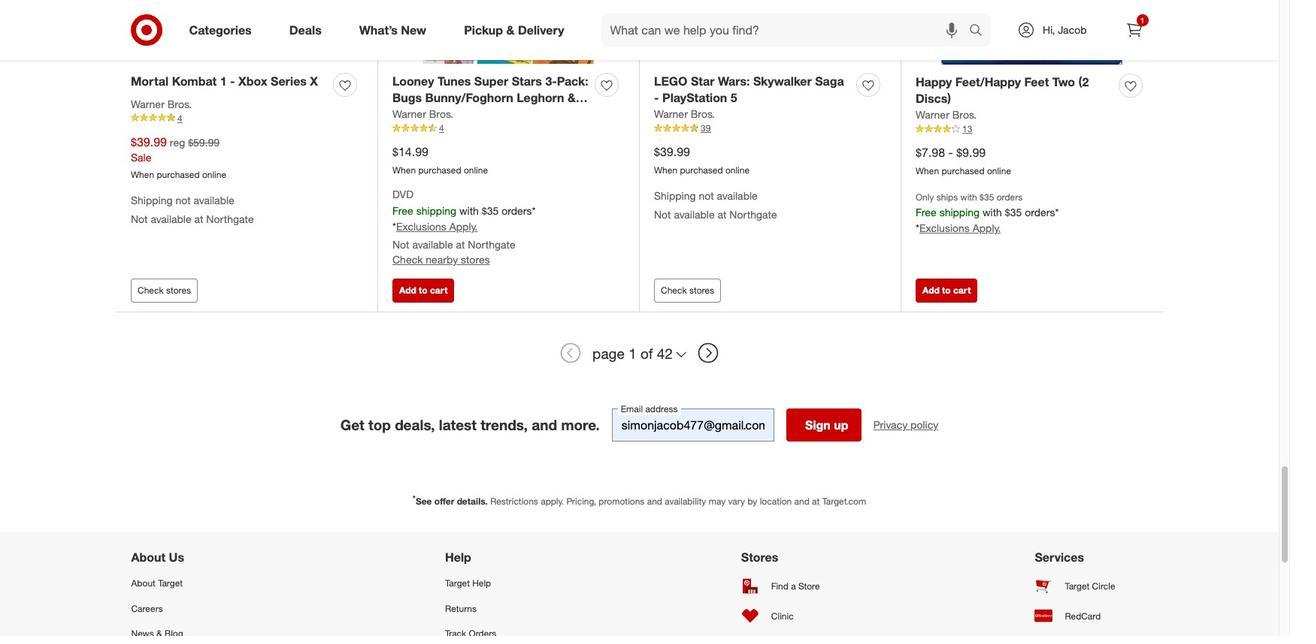 Task type: vqa. For each thing, say whether or not it's contained in the screenshot.
"Bros." associated with Star
yes



Task type: describe. For each thing, give the bounding box(es) containing it.
more.
[[561, 417, 600, 434]]

$39.99 for when
[[654, 145, 690, 160]]

series
[[271, 73, 307, 88]]

$39.99 for reg
[[131, 134, 167, 149]]

warner bros. for happy
[[916, 108, 977, 121]]

available inside dvd free shipping with $35 orders* * exclusions apply. not available at northgate check nearby stores
[[412, 238, 453, 251]]

not for lego star wars: skywalker saga - playstation 5
[[654, 208, 671, 221]]

top
[[368, 417, 391, 434]]

at down $39.99 when purchased online
[[718, 208, 727, 221]]

a
[[791, 581, 796, 592]]

about for about us
[[131, 551, 166, 566]]

new
[[401, 22, 426, 37]]

latest
[[439, 417, 477, 434]]

purchased inside $14.99 when purchased online
[[418, 165, 461, 176]]

not for mortal kombat 1 - xbox series x
[[131, 213, 148, 226]]

hi,
[[1043, 23, 1055, 36]]

shipping inside dvd free shipping with $35 orders* * exclusions apply. not available at northgate check nearby stores
[[416, 205, 457, 217]]

about us
[[131, 551, 184, 566]]

delivery
[[518, 22, 564, 37]]

services
[[1035, 551, 1084, 566]]

$59.99
[[188, 136, 220, 149]]

when inside $39.99 reg $59.99 sale when purchased online
[[131, 170, 154, 181]]

about for about target
[[131, 579, 156, 590]]

careers
[[131, 604, 163, 615]]

cart for $9.99
[[953, 285, 971, 297]]

2 horizontal spatial with
[[983, 206, 1002, 219]]

add to cart button for when
[[393, 279, 454, 303]]

check stores button for mortal kombat 1 - xbox series x
[[131, 279, 198, 303]]

search button
[[963, 14, 999, 50]]

jacob
[[1058, 23, 1087, 36]]

trends,
[[481, 417, 528, 434]]

skywalker
[[753, 73, 812, 88]]

apply.
[[541, 497, 564, 508]]

shipping not available not available at northgate for kombat
[[131, 194, 254, 226]]

circle
[[1092, 581, 1116, 592]]

target help
[[445, 579, 491, 590]]

0 horizontal spatial and
[[532, 417, 557, 434]]

get
[[340, 417, 365, 434]]

target inside about target link
[[158, 579, 183, 590]]

not for star
[[699, 190, 714, 202]]

online inside $14.99 when purchased online
[[464, 165, 488, 176]]

when inside $39.99 when purchased online
[[654, 165, 678, 176]]

at down $39.99 reg $59.99 sale when purchased online
[[194, 213, 203, 226]]

$39.99 when purchased online
[[654, 145, 750, 176]]

kombat
[[172, 73, 217, 88]]

bros. for tunes
[[429, 108, 454, 120]]

bros. for feet/happy
[[953, 108, 977, 121]]

what's new
[[359, 22, 426, 37]]

privacy policy link
[[874, 418, 939, 433]]

when inside $7.98 - $9.99 when purchased online
[[916, 166, 939, 177]]

by
[[748, 497, 757, 508]]

sign
[[805, 418, 831, 433]]

4 link for stars
[[393, 122, 624, 135]]

deals
[[289, 22, 322, 37]]

of
[[641, 345, 653, 362]]

ships
[[937, 192, 958, 203]]

happy feet/happy feet two (2 discs) link
[[916, 73, 1113, 108]]

target circle link
[[1035, 572, 1148, 602]]

friends/road
[[393, 108, 469, 123]]

search
[[963, 24, 999, 39]]

shipping inside only ships with $35 orders free shipping with $35 orders* * exclusions apply.
[[940, 206, 980, 219]]

exclusions inside only ships with $35 orders free shipping with $35 orders* * exclusions apply.
[[920, 222, 970, 235]]

online inside $39.99 when purchased online
[[726, 165, 750, 176]]

playstation
[[662, 91, 727, 106]]

shipping not available not available at northgate for star
[[654, 190, 777, 221]]

restrictions
[[490, 497, 538, 508]]

cart for purchased
[[430, 285, 448, 297]]

- inside 'lego star wars: skywalker saga - playstation 5'
[[654, 91, 659, 106]]

1 horizontal spatial exclusions apply. button
[[920, 221, 1001, 236]]

pickup
[[464, 22, 503, 37]]

2 horizontal spatial &
[[568, 91, 576, 106]]

categories
[[189, 22, 252, 37]]

stars
[[512, 73, 542, 88]]

nearby
[[426, 253, 458, 266]]

What can we help you find? suggestions appear below search field
[[601, 14, 973, 47]]

lego
[[654, 73, 688, 88]]

dvd free shipping with $35 orders* * exclusions apply. not available at northgate check nearby stores
[[393, 188, 536, 266]]

stores
[[741, 551, 779, 566]]

may
[[709, 497, 726, 508]]

$35 inside dvd free shipping with $35 orders* * exclusions apply. not available at northgate check nearby stores
[[482, 205, 499, 217]]

warner for mortal kombat 1 - xbox series x
[[131, 97, 165, 110]]

* inside * see offer details. restrictions apply. pricing, promotions and availability may vary by location and at target.com
[[413, 494, 416, 503]]

deals,
[[395, 417, 435, 434]]

find a store link
[[741, 572, 835, 602]]

us
[[169, 551, 184, 566]]

returns
[[445, 604, 477, 615]]

what's new link
[[346, 14, 445, 47]]

* inside dvd free shipping with $35 orders* * exclusions apply. not available at northgate check nearby stores
[[393, 220, 396, 233]]

exclusions inside dvd free shipping with $35 orders* * exclusions apply. not available at northgate check nearby stores
[[396, 220, 447, 233]]

$9.99
[[957, 145, 986, 160]]

clinic
[[771, 611, 794, 623]]

discs)
[[916, 91, 951, 106]]

sale
[[131, 152, 151, 164]]

(dvd)
[[437, 125, 469, 140]]

13 link
[[916, 123, 1148, 136]]

reg
[[170, 136, 185, 149]]

to for -
[[942, 285, 951, 297]]

wile
[[529, 108, 553, 123]]

sign up button
[[786, 409, 862, 442]]

up
[[834, 418, 849, 433]]

careers link
[[131, 597, 245, 622]]

add for -
[[923, 285, 940, 297]]

tunes
[[438, 73, 471, 88]]

not inside dvd free shipping with $35 orders* * exclusions apply. not available at northgate check nearby stores
[[393, 238, 409, 251]]

availability
[[665, 497, 706, 508]]

mortal kombat 1 - xbox series x
[[131, 73, 318, 88]]

lego star wars: skywalker saga - playstation 5
[[654, 73, 844, 106]]

4 for kombat
[[177, 112, 182, 124]]

1 vertical spatial 1
[[220, 73, 227, 88]]

warner bros. link for looney
[[393, 107, 454, 122]]

2 horizontal spatial $35
[[1005, 206, 1022, 219]]

$7.98
[[916, 145, 945, 160]]

get top deals, latest trends, and more.
[[340, 417, 600, 434]]

warner bros. for mortal
[[131, 97, 192, 110]]

warner bros. link for lego
[[654, 107, 715, 122]]

saga
[[815, 73, 844, 88]]

warner bros. link for mortal
[[131, 97, 192, 112]]

warner for lego star wars: skywalker saga - playstation 5
[[654, 108, 688, 120]]

super
[[474, 73, 509, 88]]

pickup & delivery link
[[451, 14, 583, 47]]

about target
[[131, 579, 183, 590]]

happy feet/happy feet two (2 discs) image
[[916, 0, 1148, 65]]

apply. inside only ships with $35 orders free shipping with $35 orders* * exclusions apply.
[[973, 222, 1001, 235]]

bros. for kombat
[[167, 97, 192, 110]]

store
[[799, 581, 820, 592]]

check stores for mortal kombat 1 - xbox series x
[[138, 285, 191, 297]]

1 horizontal spatial $35
[[980, 192, 994, 203]]



Task type: locate. For each thing, give the bounding box(es) containing it.
0 horizontal spatial cart
[[430, 285, 448, 297]]

0 vertical spatial -
[[230, 73, 235, 88]]

warner for looney tunes super stars 3-pack: bugs bunny/foghorn leghorn & friends/road runner & wile e. coyote (dvd)
[[393, 108, 426, 120]]

northgate inside dvd free shipping with $35 orders* * exclusions apply. not available at northgate check nearby stores
[[468, 238, 516, 251]]

apply.
[[449, 220, 478, 233], [973, 222, 1001, 235]]

check for lego star wars: skywalker saga - playstation 5
[[661, 285, 687, 297]]

1 vertical spatial help
[[472, 579, 491, 590]]

exclusions apply. button up nearby
[[396, 219, 478, 234]]

not down $39.99 when purchased online
[[654, 208, 671, 221]]

0 vertical spatial 1
[[1141, 16, 1145, 25]]

check stores for lego star wars: skywalker saga - playstation 5
[[661, 285, 714, 297]]

bunny/foghorn
[[425, 91, 514, 106]]

1 horizontal spatial shipping
[[940, 206, 980, 219]]

about up careers
[[131, 579, 156, 590]]

0 horizontal spatial apply.
[[449, 220, 478, 233]]

5
[[731, 91, 737, 106]]

bros.
[[167, 97, 192, 110], [429, 108, 454, 120], [691, 108, 715, 120], [953, 108, 977, 121]]

0 horizontal spatial &
[[506, 22, 515, 37]]

stores inside dvd free shipping with $35 orders* * exclusions apply. not available at northgate check nearby stores
[[461, 253, 490, 266]]

2 horizontal spatial 1
[[1141, 16, 1145, 25]]

to for when
[[419, 285, 428, 297]]

$39.99 inside $39.99 when purchased online
[[654, 145, 690, 160]]

warner down bugs
[[393, 108, 426, 120]]

privacy
[[874, 419, 908, 432]]

0 horizontal spatial with
[[459, 205, 479, 217]]

0 horizontal spatial *
[[393, 220, 396, 233]]

1 vertical spatial -
[[654, 91, 659, 106]]

0 horizontal spatial shipping
[[416, 205, 457, 217]]

39 link
[[654, 122, 886, 135]]

when
[[393, 165, 416, 176], [654, 165, 678, 176], [916, 166, 939, 177], [131, 170, 154, 181]]

1 horizontal spatial with
[[961, 192, 977, 203]]

warner for happy feet/happy feet two (2 discs)
[[916, 108, 950, 121]]

add to cart
[[399, 285, 448, 297], [923, 285, 971, 297]]

dvd
[[393, 188, 414, 201]]

2 horizontal spatial not
[[654, 208, 671, 221]]

2 check stores button from the left
[[654, 279, 721, 303]]

$35 left the orders
[[980, 192, 994, 203]]

1 horizontal spatial add to cart button
[[916, 279, 978, 303]]

see
[[416, 497, 432, 508]]

& down the pack: at top
[[568, 91, 576, 106]]

when inside $14.99 when purchased online
[[393, 165, 416, 176]]

0 horizontal spatial -
[[230, 73, 235, 88]]

looney tunes super stars 3-pack: bugs bunny/foghorn leghorn & friends/road runner & wile e. coyote (dvd) link
[[393, 73, 589, 140]]

with right ships at the top of the page
[[961, 192, 977, 203]]

0 horizontal spatial orders*
[[502, 205, 536, 217]]

4 up 'reg'
[[177, 112, 182, 124]]

purchased inside $7.98 - $9.99 when purchased online
[[942, 166, 985, 177]]

exclusions apply. button down ships at the top of the page
[[920, 221, 1001, 236]]

online down '(dvd)'
[[464, 165, 488, 176]]

what's
[[359, 22, 398, 37]]

1 horizontal spatial *
[[413, 494, 416, 503]]

-
[[230, 73, 235, 88], [654, 91, 659, 106], [949, 145, 953, 160]]

1 link
[[1118, 14, 1151, 47]]

target inside target circle link
[[1065, 581, 1090, 592]]

1 vertical spatial about
[[131, 579, 156, 590]]

apply. inside dvd free shipping with $35 orders* * exclusions apply. not available at northgate check nearby stores
[[449, 220, 478, 233]]

0 horizontal spatial not
[[175, 194, 191, 207]]

1 horizontal spatial help
[[472, 579, 491, 590]]

check nearby stores button
[[393, 253, 490, 268]]

0 horizontal spatial northgate
[[206, 213, 254, 226]]

coyote
[[393, 125, 433, 140]]

(2
[[1079, 74, 1089, 89]]

page 1 of 42 button
[[586, 337, 693, 370]]

0 horizontal spatial to
[[419, 285, 428, 297]]

add for when
[[399, 285, 416, 297]]

0 horizontal spatial 4 link
[[131, 112, 362, 125]]

* down dvd
[[393, 220, 396, 233]]

42
[[657, 345, 673, 362]]

0 horizontal spatial check stores button
[[131, 279, 198, 303]]

$14.99 when purchased online
[[393, 145, 488, 176]]

1 inside dropdown button
[[629, 345, 637, 362]]

target up the returns
[[445, 579, 470, 590]]

available
[[717, 190, 758, 202], [194, 194, 234, 207], [674, 208, 715, 221], [151, 213, 191, 226], [412, 238, 453, 251]]

not down $39.99 when purchased online
[[699, 190, 714, 202]]

find
[[771, 581, 789, 592]]

1 horizontal spatial add to cart
[[923, 285, 971, 297]]

1 horizontal spatial shipping
[[654, 190, 696, 202]]

help up target help
[[445, 551, 471, 566]]

0 horizontal spatial check
[[138, 285, 164, 297]]

- left xbox
[[230, 73, 235, 88]]

1 horizontal spatial check stores
[[661, 285, 714, 297]]

1 horizontal spatial not
[[393, 238, 409, 251]]

looney tunes super stars 3-pack: bugs bunny/foghorn leghorn & friends/road runner & wile e. coyote (dvd) image
[[393, 0, 624, 64]]

with
[[961, 192, 977, 203], [459, 205, 479, 217], [983, 206, 1002, 219]]

2 horizontal spatial *
[[916, 222, 920, 235]]

apply. up nearby
[[449, 220, 478, 233]]

exclusions down dvd
[[396, 220, 447, 233]]

happy
[[916, 74, 952, 89]]

$39.99 down playstation
[[654, 145, 690, 160]]

at inside * see offer details. restrictions apply. pricing, promotions and availability may vary by location and at target.com
[[812, 497, 820, 508]]

warner bros. link for happy
[[916, 108, 977, 123]]

1 add to cart from the left
[[399, 285, 448, 297]]

mortal kombat 1 - xbox series x link
[[131, 73, 318, 90]]

only
[[916, 192, 934, 203]]

1 horizontal spatial shipping not available not available at northgate
[[654, 190, 777, 221]]

1 horizontal spatial -
[[654, 91, 659, 106]]

stores for lego star wars: skywalker saga - playstation 5
[[690, 285, 714, 297]]

shipping not available not available at northgate
[[654, 190, 777, 221], [131, 194, 254, 226]]

1 left of
[[629, 345, 637, 362]]

and left availability
[[647, 497, 662, 508]]

shipping down $39.99 when purchased online
[[654, 190, 696, 202]]

add to cart button for -
[[916, 279, 978, 303]]

2 horizontal spatial -
[[949, 145, 953, 160]]

bros. up 39
[[691, 108, 715, 120]]

warner down mortal
[[131, 97, 165, 110]]

bros. up 13
[[953, 108, 977, 121]]

target help link
[[445, 572, 541, 597]]

shipping down the sale
[[131, 194, 173, 207]]

1 horizontal spatial 4 link
[[393, 122, 624, 135]]

exclusions down ships at the top of the page
[[920, 222, 970, 235]]

warner bros. up coyote
[[393, 108, 454, 120]]

2 cart from the left
[[953, 285, 971, 297]]

check for mortal kombat 1 - xbox series x
[[138, 285, 164, 297]]

online inside $7.98 - $9.99 when purchased online
[[987, 166, 1011, 177]]

$14.99
[[393, 145, 429, 160]]

2 horizontal spatial target
[[1065, 581, 1090, 592]]

online inside $39.99 reg $59.99 sale when purchased online
[[202, 170, 226, 181]]

target left circle
[[1065, 581, 1090, 592]]

1 horizontal spatial orders*
[[1025, 206, 1059, 219]]

2 to from the left
[[942, 285, 951, 297]]

offer
[[435, 497, 454, 508]]

orders* inside dvd free shipping with $35 orders* * exclusions apply. not available at northgate check nearby stores
[[502, 205, 536, 217]]

at left target.com
[[812, 497, 820, 508]]

0 horizontal spatial check stores
[[138, 285, 191, 297]]

looney tunes super stars 3-pack: bugs bunny/foghorn leghorn & friends/road runner & wile e. coyote (dvd)
[[393, 73, 589, 140]]

wars:
[[718, 73, 750, 88]]

about up about target
[[131, 551, 166, 566]]

0 horizontal spatial exclusions apply. button
[[396, 219, 478, 234]]

add
[[399, 285, 416, 297], [923, 285, 940, 297]]

not
[[654, 208, 671, 221], [131, 213, 148, 226], [393, 238, 409, 251]]

1 horizontal spatial target
[[445, 579, 470, 590]]

1 vertical spatial &
[[568, 91, 576, 106]]

2 horizontal spatial check
[[661, 285, 687, 297]]

help inside "link"
[[472, 579, 491, 590]]

1 horizontal spatial northgate
[[468, 238, 516, 251]]

1 horizontal spatial 1
[[629, 345, 637, 362]]

location
[[760, 497, 792, 508]]

4 for tunes
[[439, 123, 444, 134]]

at up nearby
[[456, 238, 465, 251]]

13
[[963, 123, 973, 135]]

0 vertical spatial &
[[506, 22, 515, 37]]

help up returns link
[[472, 579, 491, 590]]

purchased down $14.99
[[418, 165, 461, 176]]

2 check stores from the left
[[661, 285, 714, 297]]

shipping for lego star wars: skywalker saga - playstation 5
[[654, 190, 696, 202]]

warner bros. link down discs) on the right top of the page
[[916, 108, 977, 123]]

1 horizontal spatial to
[[942, 285, 951, 297]]

0 horizontal spatial $35
[[482, 205, 499, 217]]

4
[[177, 112, 182, 124], [439, 123, 444, 134]]

shipping not available not available at northgate down $39.99 when purchased online
[[654, 190, 777, 221]]

free inside only ships with $35 orders free shipping with $35 orders* * exclusions apply.
[[916, 206, 937, 219]]

add to cart for when
[[399, 285, 448, 297]]

2 about from the top
[[131, 579, 156, 590]]

target.com
[[822, 497, 866, 508]]

apply. down the orders
[[973, 222, 1001, 235]]

only ships with $35 orders free shipping with $35 orders* * exclusions apply.
[[916, 192, 1059, 235]]

free down dvd
[[393, 205, 413, 217]]

target for target help
[[445, 579, 470, 590]]

1 cart from the left
[[430, 285, 448, 297]]

check
[[393, 253, 423, 266], [138, 285, 164, 297], [661, 285, 687, 297]]

warner bros. for looney
[[393, 108, 454, 120]]

warner down discs) on the right top of the page
[[916, 108, 950, 121]]

purchased down $9.99
[[942, 166, 985, 177]]

happy feet/happy feet two (2 discs)
[[916, 74, 1089, 106]]

1 horizontal spatial check stores button
[[654, 279, 721, 303]]

warner bros.
[[131, 97, 192, 110], [393, 108, 454, 120], [654, 108, 715, 120], [916, 108, 977, 121]]

target inside target help "link"
[[445, 579, 470, 590]]

0 horizontal spatial 4
[[177, 112, 182, 124]]

with up check nearby stores button
[[459, 205, 479, 217]]

39
[[701, 123, 711, 134]]

- down lego
[[654, 91, 659, 106]]

* left "offer"
[[413, 494, 416, 503]]

0 horizontal spatial shipping
[[131, 194, 173, 207]]

privacy policy
[[874, 419, 939, 432]]

* down "only"
[[916, 222, 920, 235]]

2 add to cart button from the left
[[916, 279, 978, 303]]

- inside $7.98 - $9.99 when purchased online
[[949, 145, 953, 160]]

0 horizontal spatial shipping not available not available at northgate
[[131, 194, 254, 226]]

1 add to cart button from the left
[[393, 279, 454, 303]]

1 horizontal spatial apply.
[[973, 222, 1001, 235]]

1 horizontal spatial not
[[699, 190, 714, 202]]

pack:
[[557, 73, 589, 88]]

stores for mortal kombat 1 - xbox series x
[[166, 285, 191, 297]]

add to cart for -
[[923, 285, 971, 297]]

orders
[[997, 192, 1023, 203]]

4 link down leghorn
[[393, 122, 624, 135]]

4 link for -
[[131, 112, 362, 125]]

purchased down 39
[[680, 165, 723, 176]]

$35 down the orders
[[1005, 206, 1022, 219]]

0 horizontal spatial exclusions
[[396, 220, 447, 233]]

categories link
[[176, 14, 271, 47]]

find a store
[[771, 581, 820, 592]]

northgate for -
[[206, 213, 254, 226]]

shipping up nearby
[[416, 205, 457, 217]]

1 add from the left
[[399, 285, 416, 297]]

$39.99 up the sale
[[131, 134, 167, 149]]

free down "only"
[[916, 206, 937, 219]]

0 horizontal spatial 1
[[220, 73, 227, 88]]

star
[[691, 73, 715, 88]]

free inside dvd free shipping with $35 orders* * exclusions apply. not available at northgate check nearby stores
[[393, 205, 413, 217]]

1 right jacob
[[1141, 16, 1145, 25]]

bros. down kombat
[[167, 97, 192, 110]]

cart
[[430, 285, 448, 297], [953, 285, 971, 297]]

mortal
[[131, 73, 169, 88]]

0 horizontal spatial add
[[399, 285, 416, 297]]

warner bros. for lego
[[654, 108, 715, 120]]

check stores button for lego star wars: skywalker saga - playstation 5
[[654, 279, 721, 303]]

$35 up check nearby stores button
[[482, 205, 499, 217]]

bros. up '(dvd)'
[[429, 108, 454, 120]]

warner bros. link up coyote
[[393, 107, 454, 122]]

1 horizontal spatial $39.99
[[654, 145, 690, 160]]

2 add to cart from the left
[[923, 285, 971, 297]]

about
[[131, 551, 166, 566], [131, 579, 156, 590]]

None text field
[[612, 409, 774, 442]]

0 horizontal spatial help
[[445, 551, 471, 566]]

4 right coyote
[[439, 123, 444, 134]]

1 horizontal spatial exclusions
[[920, 222, 970, 235]]

0 horizontal spatial not
[[131, 213, 148, 226]]

1 horizontal spatial stores
[[461, 253, 490, 266]]

runner
[[473, 108, 514, 123]]

pickup & delivery
[[464, 22, 564, 37]]

1 horizontal spatial free
[[916, 206, 937, 219]]

&
[[506, 22, 515, 37], [568, 91, 576, 106], [518, 108, 526, 123]]

* see offer details. restrictions apply. pricing, promotions and availability may vary by location and at target.com
[[413, 494, 866, 508]]

1 about from the top
[[131, 551, 166, 566]]

online down 39 'link'
[[726, 165, 750, 176]]

2 add from the left
[[923, 285, 940, 297]]

$35
[[980, 192, 994, 203], [482, 205, 499, 217], [1005, 206, 1022, 219]]

1 check stores from the left
[[138, 285, 191, 297]]

0 horizontal spatial target
[[158, 579, 183, 590]]

shipping down ships at the top of the page
[[940, 206, 980, 219]]

warner bros. down mortal
[[131, 97, 192, 110]]

purchased inside $39.99 reg $59.99 sale when purchased online
[[157, 170, 200, 181]]

warner down playstation
[[654, 108, 688, 120]]

about target link
[[131, 572, 245, 597]]

not up check nearby stores button
[[393, 238, 409, 251]]

1 horizontal spatial cart
[[953, 285, 971, 297]]

not down $39.99 reg $59.99 sale when purchased online
[[175, 194, 191, 207]]

1 horizontal spatial 4
[[439, 123, 444, 134]]

warner bros. down discs) on the right top of the page
[[916, 108, 977, 121]]

2 vertical spatial 1
[[629, 345, 637, 362]]

target down us
[[158, 579, 183, 590]]

2 horizontal spatial northgate
[[730, 208, 777, 221]]

4 link down xbox
[[131, 112, 362, 125]]

warner bros. link down playstation
[[654, 107, 715, 122]]

2 horizontal spatial and
[[794, 497, 810, 508]]

1 right kombat
[[220, 73, 227, 88]]

with inside dvd free shipping with $35 orders* * exclusions apply. not available at northgate check nearby stores
[[459, 205, 479, 217]]

& right pickup
[[506, 22, 515, 37]]

0 horizontal spatial stores
[[166, 285, 191, 297]]

1 horizontal spatial &
[[518, 108, 526, 123]]

0 vertical spatial about
[[131, 551, 166, 566]]

purchased down 'reg'
[[157, 170, 200, 181]]

mortal kombat 1 - xbox series x image
[[131, 0, 362, 64], [131, 0, 362, 64]]

feet/happy
[[956, 74, 1021, 89]]

check inside dvd free shipping with $35 orders* * exclusions apply. not available at northgate check nearby stores
[[393, 253, 423, 266]]

purchased inside $39.99 when purchased online
[[680, 165, 723, 176]]

online up the orders
[[987, 166, 1011, 177]]

sign up
[[805, 418, 849, 433]]

with down the orders
[[983, 206, 1002, 219]]

not down the sale
[[131, 213, 148, 226]]

shipping not available not available at northgate down $39.99 reg $59.99 sale when purchased online
[[131, 194, 254, 226]]

2 vertical spatial -
[[949, 145, 953, 160]]

and right location
[[794, 497, 810, 508]]

1 to from the left
[[419, 285, 428, 297]]

0 horizontal spatial add to cart button
[[393, 279, 454, 303]]

2 vertical spatial &
[[518, 108, 526, 123]]

0 vertical spatial help
[[445, 551, 471, 566]]

shipping for mortal kombat 1 - xbox series x
[[131, 194, 173, 207]]

1 check stores button from the left
[[131, 279, 198, 303]]

target for target circle
[[1065, 581, 1090, 592]]

shipping
[[654, 190, 696, 202], [131, 194, 173, 207]]

page
[[593, 345, 625, 362]]

not
[[699, 190, 714, 202], [175, 194, 191, 207]]

* inside only ships with $35 orders free shipping with $35 orders* * exclusions apply.
[[916, 222, 920, 235]]

vary
[[728, 497, 745, 508]]

- right $7.98
[[949, 145, 953, 160]]

stores
[[461, 253, 490, 266], [166, 285, 191, 297], [690, 285, 714, 297]]

at inside dvd free shipping with $35 orders* * exclusions apply. not available at northgate check nearby stores
[[456, 238, 465, 251]]

promotions
[[599, 497, 645, 508]]

0 horizontal spatial add to cart
[[399, 285, 448, 297]]

1 horizontal spatial and
[[647, 497, 662, 508]]

$39.99
[[131, 134, 167, 149], [654, 145, 690, 160]]

xbox
[[238, 73, 267, 88]]

bros. for star
[[691, 108, 715, 120]]

$39.99 inside $39.99 reg $59.99 sale when purchased online
[[131, 134, 167, 149]]

& left wile at the left top of the page
[[518, 108, 526, 123]]

1 horizontal spatial add
[[923, 285, 940, 297]]

0 horizontal spatial free
[[393, 205, 413, 217]]

hi, jacob
[[1043, 23, 1087, 36]]

online down $59.99
[[202, 170, 226, 181]]

2 horizontal spatial stores
[[690, 285, 714, 297]]

warner bros. down playstation
[[654, 108, 715, 120]]

not for kombat
[[175, 194, 191, 207]]

0 horizontal spatial $39.99
[[131, 134, 167, 149]]

pricing,
[[567, 497, 596, 508]]

orders* inside only ships with $35 orders free shipping with $35 orders* * exclusions apply.
[[1025, 206, 1059, 219]]

warner bros. link down mortal
[[131, 97, 192, 112]]

$39.99 reg $59.99 sale when purchased online
[[131, 134, 226, 181]]

1 horizontal spatial check
[[393, 253, 423, 266]]

and left more. at bottom left
[[532, 417, 557, 434]]

3-
[[545, 73, 557, 88]]

free
[[393, 205, 413, 217], [916, 206, 937, 219]]

x
[[310, 73, 318, 88]]

two
[[1053, 74, 1075, 89]]

lego star wars: skywalker saga - playstation 5 image
[[654, 0, 886, 64], [654, 0, 886, 64]]

northgate for skywalker
[[730, 208, 777, 221]]



